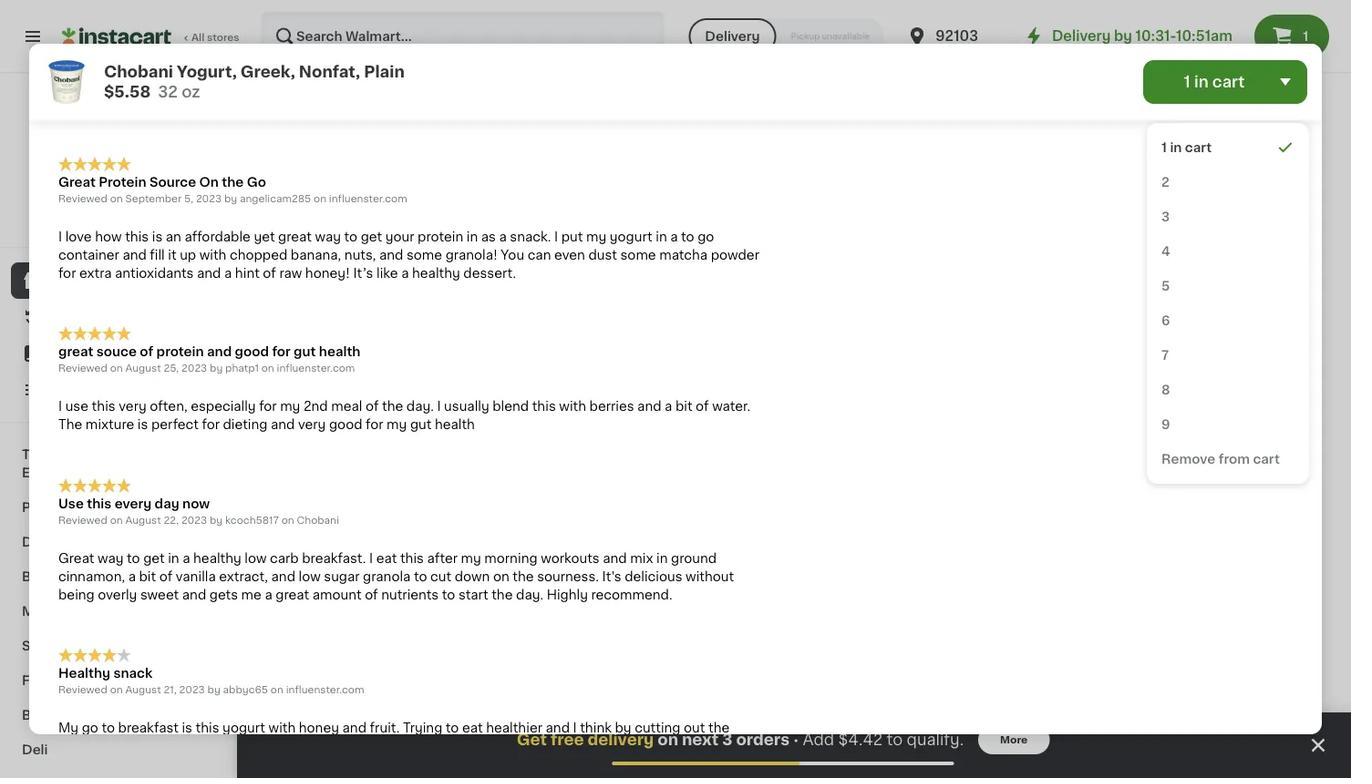 Task type: locate. For each thing, give the bounding box(es) containing it.
this right blend
[[532, 401, 556, 414]]

an up it
[[166, 231, 181, 244]]

0 vertical spatial $0.23 each (estimated) element
[[978, 329, 1139, 353]]

august
[[125, 364, 161, 374], [125, 516, 161, 526], [125, 686, 161, 696]]

a inside this is a product that i absolutely must have in my fridge because it's the one that has improved my digestive system like never before. it smells good, creamy, and provides me with an excellent source of protein. there are many diverse flavors for you to try.
[[102, 61, 109, 74]]

of inside i love how this is an affordable yet great way to get your protein in as a snack. i put my yogurt in a to go container and fill it up with chopped banana, nuts, and some granola! you can even dust some matcha powder for extra antioxidants and a hint of raw honey! it's like a healthy dessert.
[[263, 267, 276, 280]]

like inside this is a product that i absolutely must have in my fridge because it's the one that has improved my digestive system like never before. it smells good, creamy, and provides me with an excellent source of protein. there are many diverse flavors for you to try.
[[109, 79, 131, 92]]

stock right berries
[[687, 410, 716, 420]]

of right meal
[[366, 401, 379, 414]]

get up nuts,
[[361, 231, 382, 244]]

breakfast.
[[302, 553, 366, 565]]

like down product
[[109, 79, 131, 92]]

by inside my go to breakfast is this yogurt with honey and fruit. trying to eat healthier and i think by cutting out the usual sugars in vanilla yogurt i am taking the right steps
[[615, 723, 632, 735]]

chobani yogurt, greek, nonfat, plain $5.58 32 oz
[[104, 64, 405, 100]]

2 left bag
[[626, 392, 632, 402]]

this inside my go to breakfast is this yogurt with honey and fruit. trying to eat healthier and i think by cutting out the usual sugars in vanilla yogurt i am taking the right steps
[[196, 723, 219, 735]]

32 up 8
[[1154, 373, 1166, 383]]

(est.) inside $4.81 per package (estimated) element
[[354, 330, 393, 345]]

amount
[[313, 589, 362, 602]]

1 all from the top
[[1139, 107, 1154, 119]]

$ for bananas
[[277, 719, 284, 729]]

2 lb bag
[[626, 392, 666, 402]]

0 horizontal spatial tomato
[[666, 742, 714, 755]]

8
[[1162, 384, 1171, 397]]

me down because
[[459, 79, 479, 92]]

lb down roma
[[661, 760, 670, 770]]

5
[[1162, 280, 1170, 293], [1164, 718, 1177, 737]]

mix
[[630, 553, 653, 565]]

5 inside 2 3 4 5 6 7 8 9 remove from cart
[[1162, 280, 1170, 293]]

2 $ from the left
[[453, 719, 460, 729]]

reviewed down recipes
[[58, 364, 107, 374]]

0 horizontal spatial chobani
[[104, 64, 173, 80]]

the right meal
[[382, 401, 403, 414]]

$ for roma tomato
[[629, 719, 636, 729]]

1 value from the left
[[489, 742, 524, 755]]

1 some from the left
[[407, 249, 442, 262]]

each for bananas
[[320, 716, 356, 731]]

1 vertical spatial /
[[343, 406, 347, 416]]

0 horizontal spatial that
[[167, 61, 193, 74]]

0 vertical spatial go
[[698, 231, 714, 244]]

(est.)
[[354, 330, 393, 345], [360, 716, 398, 731], [712, 716, 751, 731]]

dessert.
[[464, 267, 516, 280]]

1 horizontal spatial some
[[621, 249, 656, 262]]

0 horizontal spatial 0
[[284, 718, 298, 737]]

1 horizontal spatial delivery
[[1052, 30, 1111, 43]]

3 inside treatment tracker modal dialog
[[722, 733, 733, 748]]

add for bananas
[[394, 562, 420, 575]]

2 view from the top
[[1105, 493, 1136, 506]]

beverages
[[22, 571, 92, 584]]

2 horizontal spatial add
[[803, 733, 835, 748]]

orders
[[736, 733, 790, 748]]

(est.) for roma tomato
[[712, 716, 751, 731]]

2 vertical spatial influenster.com
[[286, 686, 364, 696]]

beverages link
[[11, 560, 222, 595]]

my
[[357, 61, 378, 74], [673, 61, 693, 74], [586, 231, 607, 244], [280, 401, 300, 414], [387, 419, 407, 432], [461, 553, 481, 565]]

/
[[303, 392, 308, 402], [343, 406, 347, 416], [654, 760, 658, 770]]

nonfat,
[[299, 64, 360, 80]]

1 vertical spatial container
[[1183, 373, 1233, 383]]

2 horizontal spatial many in stock
[[644, 410, 716, 420]]

great inside great souce of protein and good for gut health reviewed on august 25, 2023 by phatp1 on influenster.com
[[58, 346, 93, 359]]

i use this very often, especially for my 2nd meal of the day. i usually blend this with berries and a bit of water. the mixture is perfect for dieting and very good for my gut health
[[58, 401, 751, 432]]

the inside this is a product that i absolutely must have in my fridge because it's the one that has improved my digestive system like never before. it smells good, creamy, and provides me with an excellent source of protein. there are many diverse flavors for you to try.
[[503, 61, 524, 74]]

free
[[551, 733, 584, 748]]

1 vertical spatial great
[[58, 346, 93, 359]]

great inside great way to get in a healthy low carb breakfast.  i eat this after my morning workouts and mix in ground cinnamon, a bit of vanilla extract, and low sugar granola to cut down on the sourness.  it's delicious without being overly sweet and gets me a great amount of nutrients to start the day.  highly recommend.
[[276, 589, 309, 602]]

2 each from the left
[[673, 716, 709, 731]]

and down carb
[[271, 571, 295, 584]]

0 horizontal spatial get
[[143, 553, 165, 565]]

yogurt up dust
[[610, 231, 653, 244]]

1 vertical spatial eat
[[462, 723, 483, 735]]

0 horizontal spatial day.
[[407, 401, 434, 414]]

in left water.
[[675, 410, 684, 420]]

1 horizontal spatial protein
[[418, 231, 463, 244]]

morning
[[485, 553, 538, 565]]

health inside i use this very often, especially for my 2nd meal of the day. i usually blend this with berries and a bit of water. the mixture is perfect for dieting and very good for my gut health
[[435, 419, 475, 432]]

down
[[455, 571, 490, 584]]

green seedless grapes bag $1.98 / lb about 2.43 lb / package
[[274, 356, 425, 416]]

2 horizontal spatial many
[[644, 410, 673, 420]]

0 horizontal spatial 32
[[158, 84, 178, 100]]

list box
[[1147, 123, 1310, 484]]

1 vertical spatial many
[[644, 410, 673, 420]]

it's
[[602, 571, 622, 584]]

2 horizontal spatial $
[[629, 719, 636, 729]]

add up nutrients
[[394, 562, 420, 575]]

3 reviewed from the top
[[58, 516, 107, 526]]

wheat,
[[802, 760, 847, 773]]

provides
[[400, 79, 456, 92]]

on down the snack
[[110, 686, 123, 696]]

shop
[[51, 274, 85, 287]]

1 view from the top
[[1105, 107, 1136, 119]]

recommend.
[[591, 589, 673, 602]]

all left the (40+)
[[1139, 107, 1154, 119]]

1 horizontal spatial bit
[[676, 401, 693, 414]]

influenster.com inside healthy snack reviewed on august 21, 2023 by abbyc65 on influenster.com
[[286, 686, 364, 696]]

2 0 from the left
[[636, 718, 650, 737]]

with inside i love how this is an affordable yet great way to get your protein in as a snack. i put my yogurt in a to go container and fill it up with chopped banana, nuts, and some granola! you can even dust some matcha powder for extra antioxidants and a hint of raw honey! it's like a healthy dessert.
[[199, 249, 227, 262]]

grapes
[[378, 356, 425, 368]]

with inside my go to breakfast is this yogurt with honey and fruit. trying to eat healthier and i think by cutting out the usual sugars in vanilla yogurt i am taking the right steps
[[269, 723, 296, 735]]

2 horizontal spatial /
[[654, 760, 658, 770]]

dieting
[[223, 419, 268, 432]]

4 inside 2 3 4 5 6 7 8 9 remove from cart
[[1162, 245, 1171, 258]]

i left love at left top
[[58, 231, 62, 244]]

gut inside i use this very often, especially for my 2nd meal of the day. i usually blend this with berries and a bit of water. the mixture is perfect for dieting and very good for my gut health
[[410, 419, 432, 432]]

delivery left 10:31-
[[1052, 30, 1111, 43]]

value up water
[[1193, 742, 1228, 755]]

1 each from the left
[[320, 716, 356, 731]]

& right dairy
[[60, 536, 71, 549]]

1 vertical spatial many in stock
[[644, 410, 716, 420]]

instacart logo image
[[62, 26, 171, 47]]

1 vertical spatial 32
[[1154, 373, 1166, 383]]

cart down 10:51am
[[1213, 74, 1245, 90]]

a right berries
[[665, 401, 672, 414]]

reviewed inside use this every day now reviewed on august 22, 2023 by kcoch5817 on chobani
[[58, 516, 107, 526]]

sugars
[[96, 741, 139, 754]]

berries
[[590, 401, 634, 414]]

great for great value grade aa cage free large white eggs
[[450, 742, 486, 755]]

use this every day now reviewed on august 22, 2023 by kcoch5817 on chobani
[[58, 498, 339, 526]]

main content
[[237, 73, 1351, 779]]

each up right
[[320, 716, 356, 731]]

0 horizontal spatial add button
[[359, 552, 430, 585]]

1 vertical spatial 2
[[626, 392, 632, 402]]

in up creamy,
[[343, 61, 354, 74]]

0 horizontal spatial way
[[98, 553, 124, 565]]

great inside i love how this is an affordable yet great way to get your protein in as a snack. i put my yogurt in a to go container and fill it up with chopped banana, nuts, and some granola! you can even dust some matcha powder for extra antioxidants and a hint of raw honey! it's like a healthy dessert.
[[278, 231, 312, 244]]

this inside use this every day now reviewed on august 22, 2023 by kcoch5817 on chobani
[[87, 498, 112, 511]]

and left fill
[[123, 249, 147, 262]]

1 vertical spatial healthy
[[193, 553, 241, 565]]

delivery up digestive
[[705, 30, 760, 43]]

go inside i love how this is an affordable yet great way to get your protein in as a snack. i put my yogurt in a to go container and fill it up with chopped banana, nuts, and some granola! you can even dust some matcha powder for extra antioxidants and a hint of raw honey! it's like a healthy dessert.
[[698, 231, 714, 244]]

all for (40+)
[[1139, 107, 1154, 119]]

•
[[793, 733, 799, 748]]

to up wheat
[[887, 733, 903, 748]]

love
[[65, 231, 92, 244]]

and up grade
[[546, 723, 570, 735]]

a down extract,
[[265, 589, 272, 602]]

the down honey
[[318, 741, 339, 754]]

1 inside field
[[1184, 74, 1191, 90]]

1 vertical spatial 1 in cart
[[1162, 141, 1212, 154]]

for up dieting
[[259, 401, 277, 414]]

1 horizontal spatial $
[[453, 719, 460, 729]]

2nd
[[304, 401, 328, 414]]

day
[[155, 498, 179, 511]]

1 horizontal spatial stock
[[511, 392, 540, 402]]

in inside this is a product that i absolutely must have in my fridge because it's the one that has improved my digestive system like never before. it smells good, creamy, and provides me with an excellent source of protein. there are many diverse flavors for you to try.
[[343, 61, 354, 74]]

me
[[459, 79, 479, 92], [241, 589, 262, 602]]

2 vertical spatial yogurt
[[200, 741, 242, 754]]

each (est.) up right
[[320, 716, 398, 731]]

2 reviewed from the top
[[58, 364, 107, 374]]

0 vertical spatial many
[[468, 392, 497, 402]]

2 tomato from the left
[[1017, 742, 1065, 755]]

with
[[482, 79, 509, 92], [199, 249, 227, 262], [559, 401, 586, 414], [269, 723, 296, 735]]

honey!
[[305, 267, 350, 280]]

main content containing fresh fruit
[[237, 73, 1351, 779]]

2 for 2 lb bag
[[626, 392, 632, 402]]

reviewed
[[58, 194, 107, 204], [58, 364, 107, 374], [58, 516, 107, 526], [58, 686, 107, 696]]

vanilla inside my go to breakfast is this yogurt with honey and fruit. trying to eat healthier and i think by cutting out the usual sugars in vanilla yogurt i am taking the right steps
[[156, 741, 196, 754]]

0 horizontal spatial each
[[320, 716, 356, 731]]

is left perfect
[[138, 419, 148, 432]]

you
[[238, 97, 262, 110]]

chobani inside use this every day now reviewed on august 22, 2023 by kcoch5817 on chobani
[[297, 516, 339, 526]]

1 horizontal spatial oz
[[1169, 373, 1181, 383]]

0 horizontal spatial add
[[394, 562, 420, 575]]

1 reviewed from the top
[[58, 194, 107, 204]]

1 horizontal spatial get
[[361, 231, 382, 244]]

creamy,
[[318, 79, 370, 92]]

day. inside great way to get in a healthy low carb breakfast.  i eat this after my morning workouts and mix in ground cinnamon, a bit of vanilla extract, and low sugar granola to cut down on the sourness.  it's delicious without being overly sweet and gets me a great amount of nutrients to start the day.  highly recommend.
[[516, 589, 544, 602]]

in up delicious
[[657, 553, 668, 565]]

the left go
[[222, 176, 244, 189]]

eat up granola
[[376, 553, 397, 565]]

of inside great souce of protein and good for gut health reviewed on august 25, 2023 by phatp1 on influenster.com
[[140, 346, 153, 359]]

an inside i love how this is an affordable yet great way to get your protein in as a snack. i put my yogurt in a to go container and fill it up with chopped banana, nuts, and some granola! you can even dust some matcha powder for extra antioxidants and a hint of raw honey! it's like a healthy dessert.
[[166, 231, 181, 244]]

1 inside button
[[1303, 30, 1309, 43]]

bit right bag
[[676, 401, 693, 414]]

1 vertical spatial protein
[[157, 346, 204, 359]]

0 horizontal spatial health
[[319, 346, 361, 359]]

1 vertical spatial health
[[435, 419, 475, 432]]

2 value from the left
[[1193, 742, 1228, 755]]

delivery inside delivery "button"
[[705, 30, 760, 43]]

&
[[60, 536, 71, 549], [59, 606, 69, 618], [73, 640, 83, 653]]

0 horizontal spatial very
[[119, 401, 147, 414]]

source
[[593, 79, 637, 92]]

1 horizontal spatial me
[[459, 79, 479, 92]]

chobani
[[104, 64, 173, 80], [297, 516, 339, 526]]

in inside field
[[1195, 74, 1209, 90]]

great for great way to get in a healthy low carb breakfast.  i eat this after my morning workouts and mix in ground cinnamon, a bit of vanilla extract, and low sugar granola to cut down on the sourness.  it's delicious without being overly sweet and gets me a great amount of nutrients to start the day.  highly recommend.
[[58, 553, 94, 565]]

1 each (est.) from the left
[[320, 716, 398, 731]]

2 add button from the left
[[535, 552, 606, 585]]

very up mixture
[[119, 401, 147, 414]]

25,
[[164, 364, 179, 374]]

1 vertical spatial oz
[[1169, 373, 1181, 383]]

this right how
[[125, 231, 149, 244]]

your
[[385, 231, 414, 244]]

each up 'next'
[[673, 716, 709, 731]]

2 each (est.) from the left
[[673, 716, 751, 731]]

product group containing 7
[[1154, 161, 1315, 386]]

1 horizontal spatial gut
[[410, 419, 432, 432]]

1 horizontal spatial 3
[[812, 718, 825, 737]]

stock inside "button"
[[511, 392, 540, 402]]

0 horizontal spatial eggs
[[74, 536, 107, 549]]

dairy & eggs link
[[11, 525, 222, 560]]

0 vertical spatial august
[[125, 364, 161, 374]]

1 horizontal spatial low
[[299, 571, 321, 584]]

1 horizontal spatial chobani
[[297, 516, 339, 526]]

2 3 4 5 6 7 8 9 remove from cart
[[1162, 176, 1280, 466]]

healthy snack reviewed on august 21, 2023 by abbyc65 on influenster.com
[[58, 668, 364, 696]]

the right start
[[492, 589, 513, 602]]

it
[[168, 249, 177, 262]]

dairy
[[22, 536, 57, 549]]

steps
[[376, 741, 411, 754]]

1 vertical spatial get
[[143, 553, 165, 565]]

0 vertical spatial view
[[1105, 107, 1136, 119]]

great
[[278, 231, 312, 244], [58, 346, 93, 359], [276, 589, 309, 602]]

4 reviewed from the top
[[58, 686, 107, 696]]

all
[[1139, 107, 1154, 119], [1139, 493, 1154, 506]]

1 horizontal spatial container
[[1183, 373, 1233, 383]]

of down improved
[[640, 79, 654, 92]]

influenster.com up your
[[329, 194, 407, 204]]

of left raw
[[263, 267, 276, 280]]

store
[[106, 203, 132, 213]]

with down it's
[[482, 79, 509, 92]]

nature's
[[802, 742, 855, 755]]

2 vertical spatial /
[[654, 760, 658, 770]]

and inside this is a product that i absolutely must have in my fridge because it's the one that has improved my digestive system like never before. it smells good, creamy, and provides me with an excellent source of protein. there are many diverse flavors for you to try.
[[373, 79, 397, 92]]

1 horizontal spatial tomato
[[1017, 742, 1065, 755]]

1 horizontal spatial like
[[377, 267, 398, 280]]

2 all from the top
[[1139, 493, 1154, 506]]

1 horizontal spatial eat
[[462, 723, 483, 735]]

2 vertical spatial great
[[276, 589, 309, 602]]

item carousel region containing 0
[[274, 481, 1315, 779]]

add inside treatment tracker modal dialog
[[803, 733, 835, 748]]

august inside use this every day now reviewed on august 22, 2023 by kcoch5817 on chobani
[[125, 516, 161, 526]]

option
[[1155, 130, 1302, 165]]

4 up 6
[[1162, 245, 1171, 258]]

yogurt inside i love how this is an affordable yet great way to get your protein in as a snack. i put my yogurt in a to go container and fill it up with chopped banana, nuts, and some granola! you can even dust some matcha powder for extra antioxidants and a hint of raw honey! it's like a healthy dessert.
[[610, 231, 653, 244]]

must
[[273, 61, 306, 74]]

1 horizontal spatial each
[[673, 716, 709, 731]]

the down morning
[[513, 571, 534, 584]]

0 vertical spatial vanilla
[[176, 571, 216, 584]]

1 horizontal spatial that
[[555, 61, 580, 74]]

gut inside great souce of protein and good for gut health reviewed on august 25, 2023 by phatp1 on influenster.com
[[294, 346, 316, 359]]

vanilla for in
[[176, 571, 216, 584]]

1 vertical spatial yogurt
[[223, 723, 265, 735]]

protein up 25,
[[157, 346, 204, 359]]

walmart
[[89, 181, 144, 194]]

nutrients
[[381, 589, 439, 602]]

1 vertical spatial &
[[59, 606, 69, 618]]

0 horizontal spatial delivery
[[705, 30, 760, 43]]

by up affordable
[[224, 194, 237, 204]]

0 horizontal spatial low
[[245, 553, 267, 565]]

2 vertical spatial stock
[[335, 425, 364, 435]]

1 vertical spatial influenster.com
[[277, 364, 355, 374]]

1 vertical spatial august
[[125, 516, 161, 526]]

1 horizontal spatial value
[[1193, 742, 1228, 755]]

3 inside 2 3 4 5 6 7 8 9 remove from cart
[[1162, 211, 1170, 223]]

with down affordable
[[199, 249, 227, 262]]

this inside i love how this is an affordable yet great way to get your protein in as a snack. i put my yogurt in a to go container and fill it up with chopped banana, nuts, and some granola! you can even dust some matcha powder for extra antioxidants and a hint of raw honey! it's like a healthy dessert.
[[125, 231, 149, 244]]

get
[[361, 231, 382, 244], [143, 553, 165, 565]]

great up drinking
[[1154, 742, 1190, 755]]

1 add button from the left
[[359, 552, 430, 585]]

1 august from the top
[[125, 364, 161, 374]]

eggs inside great value grade aa cage free large white eggs
[[450, 778, 482, 779]]

me inside this is a product that i absolutely must have in my fridge because it's the one that has improved my digestive system like never before. it smells good, creamy, and provides me with an excellent source of protein. there are many diverse flavors for you to try.
[[459, 79, 479, 92]]

flavors
[[171, 97, 214, 110]]

oz inside the chobani yogurt, greek, nonfat, plain $5.58 32 oz
[[182, 84, 200, 100]]

1 vertical spatial bit
[[139, 571, 156, 584]]

value up free
[[489, 742, 524, 755]]

great inside great protein source on the go reviewed on september 5, 2023 by angelicam285 on influenster.com
[[58, 176, 96, 189]]

1 vertical spatial me
[[241, 589, 262, 602]]

by inside healthy snack reviewed on august 21, 2023 by abbyc65 on influenster.com
[[208, 686, 221, 696]]

1 tomato from the left
[[666, 742, 714, 755]]

add button up highly
[[535, 552, 606, 585]]

good inside great souce of protein and good for gut health reviewed on august 25, 2023 by phatp1 on influenster.com
[[235, 346, 269, 359]]

0 vertical spatial low
[[245, 553, 267, 565]]

healthy up extract,
[[193, 553, 241, 565]]

/ right $1.27
[[654, 760, 658, 770]]

0 vertical spatial get
[[361, 231, 382, 244]]

None search field
[[261, 11, 665, 62]]

healthy down 'granola!'
[[412, 267, 460, 280]]

& for meat
[[59, 606, 69, 618]]

delivery for delivery
[[705, 30, 760, 43]]

5 up 6
[[1162, 280, 1170, 293]]

vanilla for is
[[156, 741, 196, 754]]

view for view all (30+)
[[1105, 493, 1136, 506]]

delivery
[[1052, 30, 1111, 43], [705, 30, 760, 43]]

my up down
[[461, 553, 481, 565]]

by left abbyc65
[[208, 686, 221, 696]]

0 vertical spatial me
[[459, 79, 479, 92]]

dust
[[589, 249, 617, 262]]

extract,
[[219, 571, 268, 584]]

vanilla inside great way to get in a healthy low carb breakfast.  i eat this after my morning workouts and mix in ground cinnamon, a bit of vanilla extract, and low sugar granola to cut down on the sourness.  it's delicious without being overly sweet and gets me a great amount of nutrients to start the day.  highly recommend.
[[176, 571, 216, 584]]

each (est.) inside $0.30 each (estimated) element
[[673, 716, 751, 731]]

0 vertical spatial good
[[235, 346, 269, 359]]

protein
[[418, 231, 463, 244], [157, 346, 204, 359]]

with up taking
[[269, 723, 296, 735]]

august down every
[[125, 516, 161, 526]]

influenster.com up 23
[[286, 686, 364, 696]]

go inside my go to breakfast is this yogurt with honey and fruit. trying to eat healthier and i think by cutting out the usual sugars in vanilla yogurt i am taking the right steps
[[82, 723, 98, 735]]

it
[[221, 79, 230, 92]]

some right dust
[[621, 249, 656, 262]]

by inside great protein source on the go reviewed on september 5, 2023 by angelicam285 on influenster.com
[[224, 194, 237, 204]]

0 vertical spatial yogurt
[[610, 231, 653, 244]]

up
[[180, 249, 196, 262]]

for inside this is a product that i absolutely must have in my fridge because it's the one that has improved my digestive system like never before. it smells good, creamy, and provides me with an excellent source of protein. there are many diverse flavors for you to try.
[[217, 97, 235, 110]]

1 $ from the left
[[277, 719, 284, 729]]

$ inside $ 0 30
[[629, 719, 636, 729]]

1 horizontal spatial good
[[329, 419, 363, 432]]

i
[[196, 61, 200, 74], [58, 231, 62, 244], [555, 231, 558, 244], [58, 401, 62, 414], [437, 401, 441, 414], [369, 553, 373, 565], [573, 723, 577, 735], [246, 741, 249, 754]]

smells
[[234, 79, 275, 92]]

3 $ from the left
[[629, 719, 636, 729]]

september
[[125, 194, 182, 204]]

my inside i love how this is an affordable yet great way to get your protein in as a snack. i put my yogurt in a to go container and fill it up with chopped banana, nuts, and some granola! you can even dust some matcha powder for extra antioxidants and a hint of raw honey! it's like a healthy dessert.
[[586, 231, 607, 244]]

$ left 23
[[277, 719, 284, 729]]

trying
[[403, 723, 443, 735]]

$0.23 each (estimated) element
[[978, 329, 1139, 353], [274, 715, 435, 739]]

1 vertical spatial day.
[[516, 589, 544, 602]]

2 vertical spatial cart
[[1253, 453, 1280, 466]]

0 vertical spatial many in stock
[[468, 392, 540, 402]]

1 item carousel region from the top
[[274, 95, 1315, 466]]

tomato inside 4 heinz tomato ketchup
[[1017, 742, 1065, 755]]

1 horizontal spatial many
[[468, 392, 497, 402]]

product group
[[274, 161, 435, 440], [1154, 161, 1315, 386], [274, 547, 435, 779], [450, 547, 611, 779], [626, 547, 787, 779]]

great down carb
[[276, 589, 309, 602]]

view for view all (40+)
[[1105, 107, 1136, 119]]

my go to breakfast is this yogurt with honey and fruit. trying to eat healthier and i think by cutting out the usual sugars in vanilla yogurt i am taking the right steps
[[58, 723, 730, 754]]

prices
[[135, 203, 167, 213]]

2 august from the top
[[125, 516, 161, 526]]

lb inside roma tomato $1.27 / lb
[[661, 760, 670, 770]]

never
[[134, 79, 170, 92]]

0 vertical spatial day.
[[407, 401, 434, 414]]

item carousel region containing fresh fruit
[[274, 95, 1315, 466]]

day. left highly
[[516, 589, 544, 602]]

for down especially
[[202, 419, 220, 432]]

get inside i love how this is an affordable yet great way to get your protein in as a snack. i put my yogurt in a to go container and fill it up with chopped banana, nuts, and some granola! you can even dust some matcha powder for extra antioxidants and a hint of raw honey! it's like a healthy dessert.
[[361, 231, 382, 244]]

1 0 from the left
[[284, 718, 298, 737]]

is inside my go to breakfast is this yogurt with honey and fruit. trying to eat healthier and i think by cutting out the usual sugars in vanilla yogurt i am taking the right steps
[[182, 723, 192, 735]]

next
[[682, 733, 719, 748]]

3 august from the top
[[125, 686, 161, 696]]

influenster.com down the /pkg
[[277, 364, 355, 374]]

0 horizontal spatial good
[[235, 346, 269, 359]]

great inside 5 great value purified drinking water
[[1154, 742, 1190, 755]]

cart inside field
[[1213, 74, 1245, 90]]

bit up the sweet
[[139, 571, 156, 584]]

cart down the (40+)
[[1185, 141, 1212, 154]]

& for snacks
[[73, 640, 83, 653]]

0 horizontal spatial each (est.)
[[320, 716, 398, 731]]

4 up green
[[284, 331, 298, 351]]

service type group
[[689, 18, 885, 55]]

(est.) up seedless
[[354, 330, 393, 345]]

sugar
[[324, 571, 360, 584]]

that up excellent
[[555, 61, 580, 74]]

great down dairy & eggs
[[58, 553, 94, 565]]

on right kcoch5817
[[282, 516, 294, 526]]

very down 2.43
[[298, 419, 326, 432]]

0 horizontal spatial value
[[489, 742, 524, 755]]

1 vertical spatial view
[[1105, 493, 1136, 506]]

1 vertical spatial gut
[[410, 419, 432, 432]]

item carousel region
[[274, 95, 1315, 466], [274, 481, 1315, 779]]

0 vertical spatial stock
[[511, 392, 540, 402]]

1 in cart field
[[1144, 60, 1308, 104]]

4 inside 4 heinz tomato ketchup
[[988, 718, 1002, 737]]

delivery by 10:31-10:51am
[[1052, 30, 1233, 43]]

for down "it"
[[217, 97, 235, 110]]

view all (30+)
[[1105, 493, 1193, 506]]

meat
[[22, 606, 56, 618]]

2 inside 2 3 4 5 6 7 8 9 remove from cart
[[1162, 176, 1170, 189]]

of up the sweet
[[159, 571, 173, 584]]

bit inside i use this very often, especially for my 2nd meal of the day. i usually blend this with berries and a bit of water. the mixture is perfect for dieting and very good for my gut health
[[676, 401, 693, 414]]

$ inside $ 4 84
[[453, 719, 460, 729]]

green
[[274, 356, 313, 368]]

add left it's
[[570, 562, 596, 575]]

is up system
[[88, 61, 99, 74]]

of right souce
[[140, 346, 153, 359]]

2 that from the left
[[555, 61, 580, 74]]

and up right
[[342, 723, 367, 735]]

1 vertical spatial vanilla
[[156, 741, 196, 754]]

day.
[[407, 401, 434, 414], [516, 589, 544, 602]]

snack.
[[510, 231, 551, 244]]

2 vertical spatial many
[[292, 425, 321, 435]]

protein inside great souce of protein and good for gut health reviewed on august 25, 2023 by phatp1 on influenster.com
[[157, 346, 204, 359]]

0 vertical spatial great
[[278, 231, 312, 244]]

good up the "phatp1"
[[235, 346, 269, 359]]

i left put
[[555, 231, 558, 244]]

1 vertical spatial cart
[[1185, 141, 1212, 154]]

1 inside option
[[1162, 141, 1167, 154]]

1 horizontal spatial health
[[435, 419, 475, 432]]

excellent
[[532, 79, 590, 92]]

2 item carousel region from the top
[[274, 481, 1315, 779]]

view all (40+)
[[1105, 107, 1193, 119]]

each (est.) up 'next'
[[673, 716, 751, 731]]

great inside great value grade aa cage free large white eggs
[[450, 742, 486, 755]]

$
[[277, 719, 284, 729], [453, 719, 460, 729], [629, 719, 636, 729]]

gets
[[210, 589, 238, 602]]

0 horizontal spatial 1
[[1162, 141, 1167, 154]]



Task type: vqa. For each thing, say whether or not it's contained in the screenshot.
servings
no



Task type: describe. For each thing, give the bounding box(es) containing it.
and down your
[[379, 249, 403, 262]]

shop link
[[11, 263, 222, 299]]

get
[[517, 733, 547, 748]]

grade
[[527, 742, 566, 755]]

more
[[1001, 735, 1028, 746]]

get free delivery on next 3 orders • add $4.42 to qualify.
[[517, 733, 964, 748]]

bag
[[274, 374, 299, 387]]

delivery for delivery by 10:31-10:51am
[[1052, 30, 1111, 43]]

get inside great way to get in a healthy low carb breakfast.  i eat this after my morning workouts and mix in ground cinnamon, a bit of vanilla extract, and low sugar granola to cut down on the sourness.  it's delicious without being overly sweet and gets me a great amount of nutrients to start the day.  highly recommend.
[[143, 553, 165, 565]]

eat inside my go to breakfast is this yogurt with honey and fruit. trying to eat healthier and i think by cutting out the usual sugars in vanilla yogurt i am taking the right steps
[[462, 723, 483, 735]]

of left water.
[[696, 401, 709, 414]]

lb up 2.43
[[310, 392, 320, 402]]

seedless
[[316, 356, 375, 368]]

each (est.) for bananas
[[320, 716, 398, 731]]

on down souce
[[110, 364, 123, 374]]

2 for 2 3 4 5 6 7 8 9 remove from cart
[[1162, 176, 1170, 189]]

/ inside roma tomato $1.27 / lb
[[654, 760, 658, 770]]

5 inside 5 great value purified drinking water
[[1164, 718, 1177, 737]]

mixture
[[86, 419, 134, 432]]

recipes
[[51, 347, 105, 360]]

health inside great souce of protein and good for gut health reviewed on august 25, 2023 by phatp1 on influenster.com
[[319, 346, 361, 359]]

add for great value grade aa cage free large white eggs
[[570, 562, 596, 575]]

and inside great souce of protein and good for gut health reviewed on august 25, 2023 by phatp1 on influenster.com
[[207, 346, 232, 359]]

with inside i use this very often, especially for my 2nd meal of the day. i usually blend this with berries and a bit of water. the mixture is perfect for dieting and very good for my gut health
[[559, 401, 586, 414]]

$0.30 each (estimated) element
[[626, 715, 787, 739]]

healthy inside great way to get in a healthy low carb breakfast.  i eat this after my morning workouts and mix in ground cinnamon, a bit of vanilla extract, and low sugar granola to cut down on the sourness.  it's delicious without being overly sweet and gets me a great amount of nutrients to start the day.  highly recommend.
[[193, 553, 241, 565]]

protein
[[99, 176, 146, 189]]

23
[[299, 719, 313, 729]]

32 inside 7 strawberries 32 oz container
[[1154, 373, 1166, 383]]

32 inside the chobani yogurt, greek, nonfat, plain $5.58 32 oz
[[158, 84, 178, 100]]

cutting
[[635, 723, 681, 735]]

influenster.com inside great souce of protein and good for gut health reviewed on august 25, 2023 by phatp1 on influenster.com
[[277, 364, 355, 374]]

i left usually
[[437, 401, 441, 414]]

the right out
[[709, 723, 730, 735]]

sweet
[[140, 589, 179, 602]]

like inside i love how this is an affordable yet great way to get your protein in as a snack. i put my yogurt in a to go container and fill it up with chopped banana, nuts, and some granola! you can even dust some matcha powder for extra antioxidants and a hint of raw honey! it's like a healthy dessert.
[[377, 267, 398, 280]]

21,
[[164, 686, 177, 696]]

value inside 5 great value purified drinking water
[[1193, 742, 1228, 755]]

delicious
[[625, 571, 683, 584]]

and up it's
[[603, 553, 627, 565]]

30
[[651, 719, 665, 729]]

to left cut
[[414, 571, 427, 584]]

my up the protein.
[[673, 61, 693, 74]]

$0.23 each (estimated) element containing 0
[[274, 715, 435, 739]]

product
[[113, 61, 164, 74]]

an inside this is a product that i absolutely must have in my fridge because it's the one that has improved my digestive system like never before. it smells good, creamy, and provides me with an excellent source of protein. there are many diverse flavors for you to try.
[[513, 79, 528, 92]]

a right as
[[499, 231, 507, 244]]

0 for roma tomato
[[636, 718, 650, 737]]

this inside great way to get in a healthy low carb breakfast.  i eat this after my morning workouts and mix in ground cinnamon, a bit of vanilla extract, and low sugar granola to cut down on the sourness.  it's delicious without being overly sweet and gets me a great amount of nutrients to start the day.  highly recommend.
[[400, 553, 424, 565]]

option containing 1
[[1155, 130, 1302, 165]]

plain
[[364, 64, 405, 80]]

by left 10:31-
[[1114, 30, 1132, 43]]

cart inside 2 3 4 5 6 7 8 9 remove from cart
[[1253, 453, 1280, 466]]

to right trying
[[446, 723, 459, 735]]

0 vertical spatial honey
[[891, 742, 934, 755]]

& for dairy
[[60, 536, 71, 549]]

fruit
[[335, 104, 382, 123]]

1 horizontal spatial $0.23 each (estimated) element
[[978, 329, 1139, 353]]

in left as
[[467, 231, 478, 244]]

add button for bananas
[[359, 552, 430, 585]]

on inside treatment tracker modal dialog
[[658, 733, 678, 748]]

on right angelicam285 at the left of the page
[[314, 194, 327, 204]]

2023 inside healthy snack reviewed on august 21, 2023 by abbyc65 on influenster.com
[[179, 686, 205, 696]]

before.
[[173, 79, 218, 92]]

value inside great value grade aa cage free large white eggs
[[489, 742, 524, 755]]

2 some from the left
[[621, 249, 656, 262]]

walmart logo image
[[76, 95, 156, 175]]

great way to get in a healthy low carb breakfast.  i eat this after my morning workouts and mix in ground cinnamon, a bit of vanilla extract, and low sugar granola to cut down on the sourness.  it's delicious without being overly sweet and gets me a great amount of nutrients to start the day.  highly recommend.
[[58, 553, 734, 602]]

in down 22,
[[168, 553, 179, 565]]

powder
[[711, 249, 760, 262]]

to inside treatment tracker modal dialog
[[887, 733, 903, 748]]

by inside use this every day now reviewed on august 22, 2023 by kcoch5817 on chobani
[[210, 516, 223, 526]]

in down the (40+)
[[1170, 141, 1182, 154]]

frozen
[[22, 675, 66, 688]]

to down cut
[[442, 589, 455, 602]]

to up sugars
[[102, 723, 115, 735]]

0 horizontal spatial many
[[292, 425, 321, 435]]

in inside my go to breakfast is this yogurt with honey and fruit. trying to eat healthier and i think by cutting out the usual sugars in vanilla yogurt i am taking the right steps
[[142, 741, 153, 754]]

2023 inside great souce of protein and good for gut health reviewed on august 25, 2023 by phatp1 on influenster.com
[[182, 364, 207, 374]]

10:51am
[[1176, 30, 1233, 43]]

matcha
[[660, 249, 708, 262]]

lb right 2.43
[[331, 406, 341, 416]]

way inside great way to get in a healthy low carb breakfast.  i eat this after my morning workouts and mix in ground cinnamon, a bit of vanilla extract, and low sugar granola to cut down on the sourness.  it's delicious without being overly sweet and gets me a great amount of nutrients to start the day.  highly recommend.
[[98, 553, 124, 565]]

many inside "button"
[[468, 392, 497, 402]]

on inside great way to get in a healthy low carb breakfast.  i eat this after my morning workouts and mix in ground cinnamon, a bit of vanilla extract, and low sugar granola to cut down on the sourness.  it's delicious without being overly sweet and gets me a great amount of nutrients to start the day.  highly recommend.
[[493, 571, 510, 584]]

of down granola
[[365, 589, 378, 602]]

a left the hint on the left of page
[[224, 267, 232, 280]]

use
[[65, 401, 88, 414]]

there
[[709, 79, 746, 92]]

10:31-
[[1136, 30, 1176, 43]]

0 vertical spatial /
[[303, 392, 308, 402]]

right
[[343, 741, 372, 754]]

reviewed inside great souce of protein and good for gut health reviewed on august 25, 2023 by phatp1 on influenster.com
[[58, 364, 107, 374]]

phatp1
[[225, 364, 259, 374]]

bananas
[[274, 742, 329, 755]]

4 left 84
[[460, 718, 474, 737]]

to up the overly at the left of the page
[[127, 553, 140, 565]]

everyday store prices link
[[54, 201, 178, 215]]

$4.42
[[838, 733, 883, 748]]

(est.) for green seedless grapes bag
[[354, 330, 393, 345]]

0 vertical spatial very
[[119, 401, 147, 414]]

many in stock inside many in stock "button"
[[468, 392, 540, 402]]

guarantee
[[140, 221, 193, 231]]

oz inside 7 strawberries 32 oz container
[[1169, 373, 1181, 383]]

(est.) for bananas
[[360, 716, 398, 731]]

great value grade aa cage free large white eggs
[[450, 742, 595, 779]]

on down protein at the left
[[110, 194, 123, 204]]

cage
[[450, 760, 484, 773]]

of inside this is a product that i absolutely must have in my fridge because it's the one that has improved my digestive system like never before. it smells good, creamy, and provides me with an excellent source of protein. there are many diverse flavors for you to try.
[[640, 79, 654, 92]]

treatment tracker modal dialog
[[237, 713, 1351, 779]]

0 horizontal spatial stock
[[335, 425, 364, 435]]

extra
[[79, 267, 112, 280]]

$ 4 84
[[453, 718, 489, 737]]

fill
[[150, 249, 165, 262]]

is inside i use this very often, especially for my 2nd meal of the day. i usually blend this with berries and a bit of water. the mixture is perfect for dieting and very good for my gut health
[[138, 419, 148, 432]]

in up 'matcha'
[[656, 231, 667, 244]]

everyday store prices
[[54, 203, 167, 213]]

a up 'matcha'
[[670, 231, 678, 244]]

out
[[684, 723, 705, 735]]

cart inside option
[[1185, 141, 1212, 154]]

1 in cart inside field
[[1184, 74, 1245, 90]]

sandwich
[[802, 778, 864, 779]]

$4.81 per package (estimated) element
[[274, 329, 435, 353]]

delivery by 10:31-10:51am link
[[1023, 26, 1233, 47]]

on right abbyc65
[[271, 686, 284, 696]]

all stores
[[192, 32, 240, 42]]

perfect
[[151, 419, 199, 432]]

to up nuts,
[[344, 231, 358, 244]]

and down about
[[271, 419, 295, 432]]

for inside great souce of protein and good for gut health reviewed on august 25, 2023 by phatp1 on influenster.com
[[272, 346, 291, 359]]

1 in cart inside option
[[1162, 141, 1212, 154]]

each (est.) for roma tomato
[[673, 716, 751, 731]]

the
[[58, 419, 82, 432]]

tomato inside roma tomato $1.27 / lb
[[666, 742, 714, 755]]

3 inside 3 nature's own honey wheat, honey wheat sandwich bread, 20
[[812, 718, 825, 737]]

bakery link
[[11, 699, 222, 733]]

on right the "phatp1"
[[261, 364, 274, 374]]

all
[[192, 32, 205, 42]]

my left 2nd
[[280, 401, 300, 414]]

2023 inside use this every day now reviewed on august 22, 2023 by kcoch5817 on chobani
[[181, 516, 207, 526]]

you
[[501, 249, 524, 262]]

bag
[[646, 392, 666, 402]]

bit inside great way to get in a healthy low carb breakfast.  i eat this after my morning workouts and mix in ground cinnamon, a bit of vanilla extract, and low sugar granola to cut down on the sourness.  it's delicious without being overly sweet and gets me a great amount of nutrients to start the day.  highly recommend.
[[139, 571, 156, 584]]

yogurt,
[[177, 64, 237, 80]]

1 that from the left
[[167, 61, 193, 74]]

all for (30+)
[[1139, 493, 1154, 506]]

to up 'matcha'
[[681, 231, 695, 244]]

0 horizontal spatial many in stock
[[292, 425, 364, 435]]

reviewed inside healthy snack reviewed on august 21, 2023 by abbyc65 on influenster.com
[[58, 686, 107, 696]]

a inside i use this very often, especially for my 2nd meal of the day. i usually blend this with berries and a bit of water. the mixture is perfect for dieting and very good for my gut health
[[665, 401, 672, 414]]

to inside this is a product that i absolutely must have in my fridge because it's the one that has improved my digestive system like never before. it smells good, creamy, and provides me with an excellent source of protein. there are many diverse flavors for you to try.
[[266, 97, 279, 110]]

is inside this is a product that i absolutely must have in my fridge because it's the one that has improved my digestive system like never before. it smells good, creamy, and provides me with an excellent source of protein. there are many diverse flavors for you to try.
[[88, 61, 99, 74]]

own
[[858, 742, 888, 755]]

by inside great souce of protein and good for gut health reviewed on august 25, 2023 by phatp1 on influenster.com
[[210, 364, 223, 374]]

fruit.
[[370, 723, 400, 735]]

i left use at the bottom of the page
[[58, 401, 62, 414]]

cinnamon,
[[58, 571, 125, 584]]

me inside great way to get in a healthy low carb breakfast.  i eat this after my morning workouts and mix in ground cinnamon, a bit of vanilla extract, and low sugar granola to cut down on the sourness.  it's delicious without being overly sweet and gets me a great amount of nutrients to start the day.  highly recommend.
[[241, 589, 262, 602]]

way inside i love how this is an affordable yet great way to get your protein in as a snack. i put my yogurt in a to go container and fill it up with chopped banana, nuts, and some granola! you can even dust some matcha powder for extra antioxidants and a hint of raw honey! it's like a healthy dessert.
[[315, 231, 341, 244]]

i up the aa in the left of the page
[[573, 723, 577, 735]]

each for roma tomato
[[673, 716, 709, 731]]

especially
[[191, 401, 256, 414]]

this
[[58, 61, 85, 74]]

2023 inside great protein source on the go reviewed on september 5, 2023 by angelicam285 on influenster.com
[[196, 194, 222, 204]]

(30+)
[[1157, 493, 1193, 506]]

this up mixture
[[92, 401, 116, 414]]

list box containing 1
[[1147, 123, 1310, 484]]

being
[[58, 589, 95, 602]]

a down your
[[401, 267, 409, 280]]

drinking
[[1154, 760, 1207, 773]]

for down package
[[366, 419, 384, 432]]

deli
[[22, 744, 48, 757]]

nuts,
[[345, 249, 376, 262]]

every
[[115, 498, 152, 511]]

reviewed inside great protein source on the go reviewed on september 5, 2023 by angelicam285 on influenster.com
[[58, 194, 107, 204]]

wheat
[[896, 760, 937, 773]]

meal
[[331, 401, 362, 414]]

and down affordable
[[197, 267, 221, 280]]

influenster.com inside great protein source on the go reviewed on september 5, 2023 by angelicam285 on influenster.com
[[329, 194, 407, 204]]

a up the overly at the left of the page
[[128, 571, 136, 584]]

for inside i love how this is an affordable yet great way to get your protein in as a snack. i put my yogurt in a to go container and fill it up with chopped banana, nuts, and some granola! you can even dust some matcha powder for extra antioxidants and a hint of raw honey! it's like a healthy dessert.
[[58, 267, 76, 280]]

hint
[[235, 267, 260, 280]]

i inside great way to get in a healthy low carb breakfast.  i eat this after my morning workouts and mix in ground cinnamon, a bit of vanilla extract, and low sugar granola to cut down on the sourness.  it's delicious without being overly sweet and gets me a great amount of nutrients to start the day.  highly recommend.
[[369, 553, 373, 565]]

in down 2.43
[[323, 425, 332, 435]]

a down use this every day now reviewed on august 22, 2023 by kcoch5817 on chobani
[[183, 553, 190, 565]]

view all (40+) button
[[1097, 95, 1213, 131]]

i inside this is a product that i absolutely must have in my fridge because it's the one that has improved my digestive system like never before. it smells good, creamy, and provides me with an excellent source of protein. there are many diverse flavors for you to try.
[[196, 61, 200, 74]]

great for great protein source on the go reviewed on september 5, 2023 by angelicam285 on influenster.com
[[58, 176, 96, 189]]

delivery button
[[689, 18, 776, 55]]

eat inside great way to get in a healthy low carb breakfast.  i eat this after my morning workouts and mix in ground cinnamon, a bit of vanilla extract, and low sugar granola to cut down on the sourness.  it's delicious without being overly sweet and gets me a great amount of nutrients to start the day.  highly recommend.
[[376, 553, 397, 565]]

add button for great value grade aa cage free large white eggs
[[535, 552, 606, 585]]

lb left bag
[[634, 392, 644, 402]]

is inside i love how this is an affordable yet great way to get your protein in as a snack. i put my yogurt in a to go container and fill it up with chopped banana, nuts, and some granola! you can even dust some matcha powder for extra antioxidants and a hint of raw honey! it's like a healthy dessert.
[[152, 231, 163, 244]]

in inside "button"
[[499, 392, 508, 402]]

92103 button
[[907, 11, 1016, 62]]

on down every
[[110, 516, 123, 526]]

think
[[580, 723, 612, 735]]

absolutely
[[203, 61, 270, 74]]

my up creamy,
[[357, 61, 378, 74]]

and right berries
[[638, 401, 662, 414]]

protein inside i love how this is an affordable yet great way to get your protein in as a snack. i put my yogurt in a to go container and fill it up with chopped banana, nuts, and some granola! you can even dust some matcha powder for extra antioxidants and a hint of raw honey! it's like a healthy dessert.
[[418, 231, 463, 244]]

my down package
[[387, 419, 407, 432]]

kcoch5817
[[225, 516, 279, 526]]

meat & seafood link
[[11, 595, 222, 629]]

0 for bananas
[[284, 718, 298, 737]]

container inside 7 strawberries 32 oz container
[[1183, 373, 1233, 383]]

raw
[[279, 267, 302, 280]]

7 inside 7 strawberries 32 oz container
[[1164, 331, 1176, 351]]

use
[[58, 498, 84, 511]]

the inside i use this very often, especially for my 2nd meal of the day. i usually blend this with berries and a bit of water. the mixture is perfect for dieting and very good for my gut health
[[382, 401, 403, 414]]

my inside great way to get in a healthy low carb breakfast.  i eat this after my morning workouts and mix in ground cinnamon, a bit of vanilla extract, and low sugar granola to cut down on the sourness.  it's delicious without being overly sweet and gets me a great amount of nutrients to start the day.  highly recommend.
[[461, 553, 481, 565]]

this is a product that i absolutely must have in my fridge because it's the one that has improved my digestive system like never before. it smells good, creamy, and provides me with an excellent source of protein. there are many diverse flavors for you to try.
[[58, 61, 755, 110]]

healthier
[[486, 723, 543, 735]]

august inside healthy snack reviewed on august 21, 2023 by abbyc65 on influenster.com
[[125, 686, 161, 696]]

healthy inside i love how this is an affordable yet great way to get your protein in as a snack. i put my yogurt in a to go container and fill it up with chopped banana, nuts, and some granola! you can even dust some matcha powder for extra antioxidants and a hint of raw honey! it's like a healthy dessert.
[[412, 267, 460, 280]]

granola!
[[446, 249, 498, 262]]

1 vertical spatial low
[[299, 571, 321, 584]]

i left am
[[246, 741, 249, 754]]

cut
[[430, 571, 452, 584]]

delivery
[[588, 733, 654, 748]]

22,
[[164, 516, 179, 526]]

1 vertical spatial honey
[[850, 760, 893, 773]]

92103
[[936, 30, 979, 43]]

yet
[[254, 231, 275, 244]]

5 great value purified drinking water
[[1154, 718, 1281, 773]]

and left gets
[[182, 589, 206, 602]]

produce link
[[11, 491, 222, 525]]

2 horizontal spatial stock
[[687, 410, 716, 420]]

1 horizontal spatial very
[[298, 419, 326, 432]]

with inside this is a product that i absolutely must have in my fridge because it's the one that has improved my digestive system like never before. it smells good, creamy, and provides me with an excellent source of protein. there are many diverse flavors for you to try.
[[482, 79, 509, 92]]



